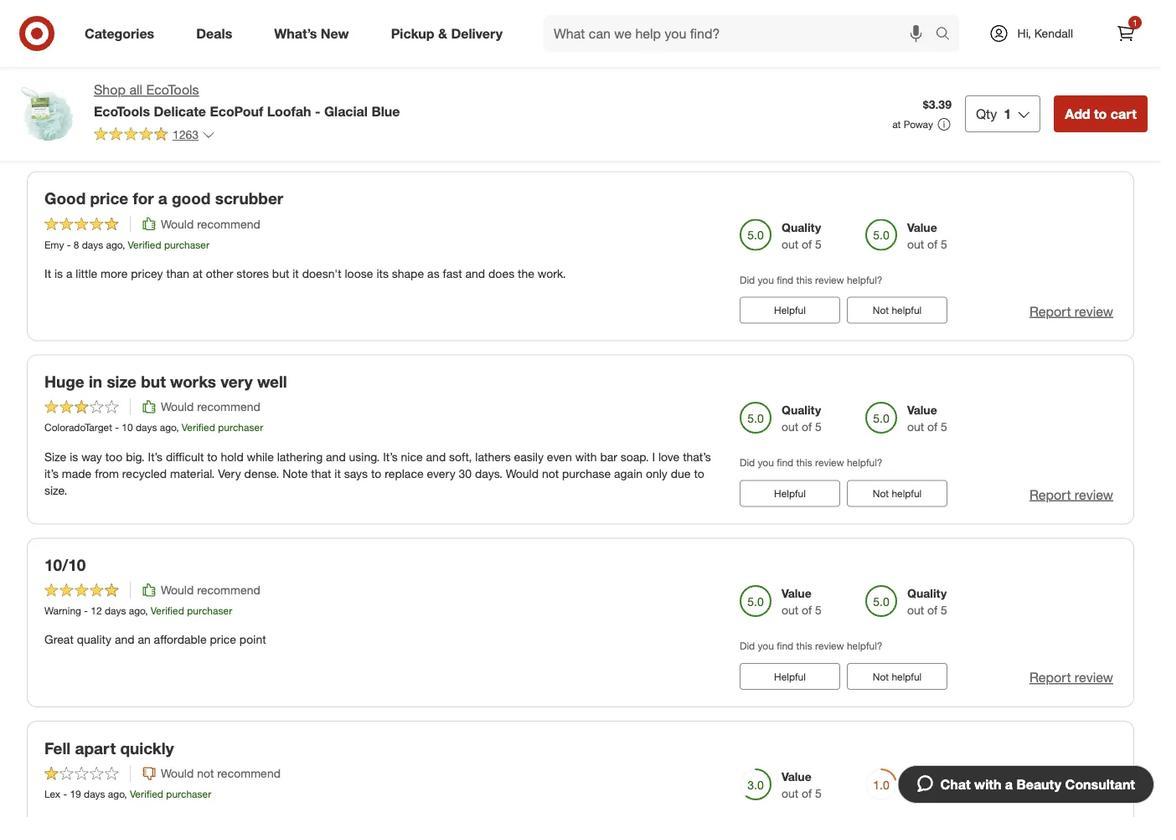 Task type: locate. For each thing, give the bounding box(es) containing it.
helpful?
[[847, 273, 882, 286], [847, 457, 882, 469], [847, 640, 882, 653]]

0 vertical spatial would not recommend
[[161, 58, 281, 73]]

very
[[218, 466, 241, 481]]

- right the cg
[[62, 80, 66, 93]]

1 vertical spatial happened
[[369, 124, 423, 139]]

2 vertical spatial but
[[141, 372, 166, 392]]

but right 'stores'
[[272, 266, 289, 281]]

ago for for
[[106, 238, 122, 251]]

it down the "glacial"
[[360, 124, 366, 139]]

not helpful for 10/10
[[873, 671, 922, 683]]

chat with a beauty consultant button
[[898, 766, 1154, 804]]

this for 10/10
[[796, 640, 812, 653]]

, up difficult at bottom
[[176, 422, 179, 434]]

categories link
[[70, 15, 175, 52]]

would down good price for a good scrubber
[[161, 216, 194, 231]]

a right got
[[283, 124, 290, 139]]

and
[[105, 108, 125, 122], [168, 124, 188, 139], [465, 266, 485, 281], [326, 449, 346, 464], [426, 449, 446, 464], [115, 633, 134, 647]]

1 horizontal spatial brand
[[598, 124, 629, 139]]

ago up an
[[129, 605, 145, 617]]

this
[[511, 108, 532, 122]]

purchaser up delicate on the left top of page
[[159, 80, 205, 93]]

0 vertical spatial very
[[115, 31, 147, 50]]

- left 12 in the bottom of the page
[[84, 605, 88, 617]]

4 not helpful button from the top
[[847, 664, 947, 690]]

bad
[[293, 124, 313, 139]]

, for size
[[176, 422, 179, 434]]

verified down quickly
[[130, 788, 163, 801]]

1 vertical spatial would not recommend
[[161, 766, 281, 781]]

ago for easily
[[101, 80, 117, 93]]

5
[[69, 80, 74, 93], [815, 237, 822, 251], [941, 237, 947, 251], [815, 420, 822, 435], [941, 420, 947, 435], [815, 603, 822, 618], [941, 603, 947, 618], [815, 787, 822, 801], [941, 787, 947, 801]]

due
[[671, 466, 691, 481]]

1 not helpful from the top
[[873, 121, 922, 133]]

0 horizontal spatial with
[[575, 449, 597, 464]]

ago up difficult at bottom
[[160, 422, 176, 434]]

0 horizontal spatial but
[[141, 372, 166, 392]]

1 for 1 guest found this review helpful. did you?
[[740, 90, 745, 103]]

report
[[1029, 120, 1071, 136], [1029, 303, 1071, 320], [1029, 487, 1071, 503], [1029, 670, 1071, 686]]

0 vertical spatial easily
[[151, 31, 195, 50]]

easily left deals
[[151, 31, 195, 50]]

not
[[197, 58, 214, 73], [542, 466, 559, 481], [197, 766, 214, 781]]

did
[[890, 90, 905, 103], [740, 273, 755, 286], [740, 457, 755, 469], [740, 640, 755, 653]]

ecotools up delicate on the left top of page
[[146, 82, 199, 98]]

not down even
[[542, 466, 559, 481]]

a inside chat with a beauty consultant button
[[1005, 777, 1013, 793]]

1 left guest
[[740, 90, 745, 103]]

but inside the quality and thickness is great. but after a few showers, it started falling apart on me. this happened to me last time i bought from this brand and just thought i got a bad one but it happened again. won't be buying from this brand again.
[[339, 124, 356, 139]]

1 vertical spatial is
[[54, 266, 63, 281]]

4 report review button from the top
[[1029, 669, 1113, 688]]

days for very
[[77, 80, 98, 93]]

report review
[[1029, 120, 1113, 136], [1029, 303, 1113, 320], [1029, 487, 1113, 503], [1029, 670, 1113, 686]]

2 report review button from the top
[[1029, 302, 1113, 321]]

2 vertical spatial helpful button
[[740, 664, 840, 690]]

$3.39
[[923, 97, 952, 112]]

would
[[161, 58, 194, 73], [161, 216, 194, 231], [161, 400, 194, 414], [506, 466, 539, 481], [161, 583, 194, 598], [161, 766, 194, 781]]

1 vertical spatial 1
[[740, 90, 745, 103]]

3 not helpful button from the top
[[847, 480, 947, 507]]

1 did you find this review helpful? from the top
[[740, 273, 882, 286]]

&
[[438, 25, 447, 42]]

days right 10
[[136, 422, 157, 434]]

would recommend for good
[[161, 216, 260, 231]]

0 vertical spatial happened
[[536, 108, 589, 122]]

great
[[44, 633, 74, 647]]

1 horizontal spatial i
[[652, 449, 655, 464]]

ecotools down shop
[[94, 103, 150, 119]]

days right the cg
[[77, 80, 98, 93]]

price left point in the left bottom of the page
[[210, 633, 236, 647]]

- left 19
[[63, 788, 67, 801]]

- left 10
[[115, 422, 119, 434]]

1 horizontal spatial with
[[974, 777, 1001, 793]]

days.
[[475, 466, 503, 481]]

would recommend up affordable
[[161, 583, 260, 598]]

would down quickly
[[161, 766, 194, 781]]

0 vertical spatial 1
[[1133, 17, 1137, 28]]

not helpful
[[873, 121, 922, 133], [873, 304, 922, 317], [873, 487, 922, 500], [873, 671, 922, 683]]

2 horizontal spatial but
[[339, 124, 356, 139]]

0 horizontal spatial brand
[[134, 124, 165, 139]]

purchaser up hold
[[218, 422, 263, 434]]

value out of 5
[[907, 220, 947, 251], [907, 403, 947, 435], [782, 586, 822, 618], [782, 770, 822, 801]]

size is way too big. it's difficult to hold while lathering and using. it's nice and soft, lathers easily even with bar soap. i love that's it's made from recycled material. very dense. note that it says to replace every 30 days. would not purchase again only due to size.
[[44, 449, 711, 497]]

from down too
[[95, 466, 119, 481]]

0 horizontal spatial easily
[[151, 31, 195, 50]]

2 again. from the left
[[632, 124, 663, 139]]

purchaser up 'than' on the left
[[164, 238, 209, 251]]

an
[[138, 633, 151, 647]]

not helpful for huge in size but works very well
[[873, 487, 922, 500]]

not helpful button
[[847, 114, 947, 140], [847, 297, 947, 324], [847, 480, 947, 507], [847, 664, 947, 690]]

1 vertical spatial with
[[974, 777, 1001, 793]]

0 vertical spatial is
[[181, 108, 190, 122]]

new
[[321, 25, 349, 42]]

and up every
[[426, 449, 446, 464]]

kendall
[[1034, 26, 1073, 41]]

0 vertical spatial not
[[197, 58, 214, 73]]

cart
[[1111, 106, 1137, 122]]

this for good price for a good scrubber
[[796, 273, 812, 286]]

is for for
[[54, 266, 63, 281]]

helpful for very
[[774, 487, 806, 500]]

2 report review from the top
[[1029, 303, 1113, 320]]

helpful button for very
[[740, 480, 840, 507]]

0 vertical spatial i
[[673, 108, 676, 122]]

i left 'love'
[[652, 449, 655, 464]]

not helpful button for 10/10
[[847, 664, 947, 690]]

but right size
[[141, 372, 166, 392]]

verified for quickly
[[130, 788, 163, 801]]

1 it's from the left
[[148, 449, 163, 464]]

2 horizontal spatial i
[[673, 108, 676, 122]]

, down fell apart quickly
[[124, 788, 127, 801]]

emy
[[44, 238, 64, 251]]

very left well
[[221, 372, 253, 392]]

3 report review from the top
[[1029, 487, 1113, 503]]

purchaser for easily
[[159, 80, 205, 93]]

2 vertical spatial is
[[70, 449, 78, 464]]

1 find from the top
[[777, 273, 793, 286]]

price left for on the left
[[90, 189, 128, 208]]

3 helpful from the top
[[892, 487, 922, 500]]

0 vertical spatial helpful
[[774, 304, 806, 317]]

0 vertical spatial would recommend
[[161, 216, 260, 231]]

it right the that
[[335, 466, 341, 481]]

2 vertical spatial i
[[652, 449, 655, 464]]

coloradotarget
[[44, 422, 112, 434]]

it's
[[148, 449, 163, 464], [383, 449, 398, 464]]

- for unravels very easily
[[62, 80, 66, 93]]

report review button for good price for a good scrubber
[[1029, 302, 1113, 321]]

1 horizontal spatial apart
[[441, 108, 468, 122]]

1 vertical spatial helpful
[[774, 487, 806, 500]]

0 vertical spatial did you find this review helpful?
[[740, 273, 882, 286]]

i right time
[[673, 108, 676, 122]]

1 horizontal spatial but
[[272, 266, 289, 281]]

1 helpful button from the top
[[740, 297, 840, 324]]

1 horizontal spatial easily
[[514, 449, 544, 464]]

did for 10/10
[[740, 640, 755, 653]]

0 vertical spatial helpful?
[[847, 273, 882, 286]]

1 helpful from the top
[[892, 121, 922, 133]]

, left all
[[117, 80, 120, 93]]

brand down thickness
[[134, 124, 165, 139]]

it's left nice
[[383, 449, 398, 464]]

image of ecotools delicate ecopouf loofah - glacial blue image
[[13, 80, 80, 147]]

brand down the me
[[598, 124, 629, 139]]

30
[[459, 466, 472, 481]]

verified up great quality and an affordable price point
[[151, 605, 184, 617]]

verified up thickness
[[123, 80, 157, 93]]

2 helpful? from the top
[[847, 457, 882, 469]]

2 would recommend from the top
[[161, 400, 260, 414]]

started
[[366, 108, 403, 122]]

note
[[283, 466, 308, 481]]

1 vertical spatial helpful button
[[740, 480, 840, 507]]

coloradotarget - 10 days ago , verified purchaser
[[44, 422, 263, 434]]

0 horizontal spatial again.
[[426, 124, 457, 139]]

again. down falling
[[426, 124, 457, 139]]

would recommend down works
[[161, 400, 260, 414]]

, for quickly
[[124, 788, 127, 801]]

and right fast
[[465, 266, 485, 281]]

0 horizontal spatial it's
[[148, 449, 163, 464]]

would down huge in size but works very well
[[161, 400, 194, 414]]

you for very
[[758, 457, 774, 469]]

report for good price for a good scrubber
[[1029, 303, 1071, 320]]

1 vertical spatial at
[[193, 266, 203, 281]]

1 horizontal spatial price
[[210, 633, 236, 647]]

not
[[873, 121, 889, 133], [873, 304, 889, 317], [873, 487, 889, 500], [873, 671, 889, 683]]

it inside size is way too big. it's difficult to hold while lathering and using. it's nice and soft, lathers easily even with bar soap. i love that's it's made from recycled material. very dense. note that it says to replace every 30 days. would not purchase again only due to size.
[[335, 466, 341, 481]]

of
[[802, 237, 812, 251], [927, 237, 938, 251], [802, 420, 812, 435], [927, 420, 938, 435], [802, 603, 812, 618], [927, 603, 938, 618], [802, 787, 812, 801], [927, 787, 938, 801]]

pickup & delivery
[[391, 25, 503, 42]]

- up one
[[315, 103, 320, 119]]

happened down started
[[369, 124, 423, 139]]

warning
[[44, 605, 81, 617]]

verified up pricey
[[128, 238, 161, 251]]

i
[[673, 108, 676, 122], [257, 124, 260, 139], [652, 449, 655, 464]]

purchaser for quickly
[[166, 788, 211, 801]]

from
[[85, 124, 109, 139], [549, 124, 573, 139], [95, 466, 119, 481]]

works
[[170, 372, 216, 392]]

days right 8
[[82, 238, 103, 251]]

would recommend for works
[[161, 400, 260, 414]]

3 not from the top
[[873, 487, 889, 500]]

days
[[77, 80, 98, 93], [82, 238, 103, 251], [136, 422, 157, 434], [105, 605, 126, 617], [84, 788, 105, 801]]

0 vertical spatial you
[[758, 273, 774, 286]]

1 vertical spatial price
[[210, 633, 236, 647]]

ago for quickly
[[108, 788, 124, 801]]

not helpful button for huge in size but works very well
[[847, 480, 947, 507]]

not up lex - 19 days ago , verified purchaser
[[197, 766, 214, 781]]

got
[[263, 124, 280, 139]]

2 find from the top
[[777, 457, 793, 469]]

ago up more
[[106, 238, 122, 251]]

0 horizontal spatial very
[[115, 31, 147, 50]]

2 vertical spatial not
[[197, 766, 214, 781]]

0 vertical spatial at
[[892, 118, 901, 131]]

2 vertical spatial you
[[758, 640, 774, 653]]

0 vertical spatial apart
[[441, 108, 468, 122]]

chat with a beauty consultant
[[940, 777, 1135, 793]]

report review for good price for a good scrubber
[[1029, 303, 1113, 320]]

great quality and an affordable price point
[[44, 633, 266, 647]]

1 helpful? from the top
[[847, 273, 882, 286]]

1 you from the top
[[758, 273, 774, 286]]

is right "it"
[[54, 266, 63, 281]]

happened up buying
[[536, 108, 589, 122]]

deals link
[[182, 15, 253, 52]]

1 helpful from the top
[[774, 304, 806, 317]]

report for huge in size but works very well
[[1029, 487, 1071, 503]]

, up an
[[145, 605, 148, 617]]

quality out of 5
[[782, 220, 822, 251], [782, 403, 822, 435], [907, 586, 947, 618], [907, 770, 947, 801]]

1 vertical spatial easily
[[514, 449, 544, 464]]

2 vertical spatial 1
[[1004, 106, 1011, 122]]

1263 link
[[94, 126, 215, 146]]

1 for 1
[[1133, 17, 1137, 28]]

to right add
[[1094, 106, 1107, 122]]

just
[[191, 124, 210, 139]]

1 not from the top
[[873, 121, 889, 133]]

at right 'than' on the left
[[193, 266, 203, 281]]

3 report review button from the top
[[1029, 485, 1113, 504]]

2 not helpful button from the top
[[847, 297, 947, 324]]

- left 8
[[67, 238, 71, 251]]

2 you from the top
[[758, 457, 774, 469]]

3 helpful from the top
[[774, 671, 806, 683]]

found
[[776, 90, 802, 103]]

1263
[[173, 127, 199, 142]]

0 horizontal spatial i
[[257, 124, 260, 139]]

verified for for
[[128, 238, 161, 251]]

1 vertical spatial you
[[758, 457, 774, 469]]

would for easily
[[161, 58, 194, 73]]

quality inside the quality and thickness is great. but after a few showers, it started falling apart on me. this happened to me last time i bought from this brand and just thought i got a bad one but it happened again. won't be buying from this brand again.
[[67, 108, 102, 122]]

other
[[206, 266, 233, 281]]

1 vertical spatial not
[[542, 466, 559, 481]]

1 inside "link"
[[1133, 17, 1137, 28]]

0 vertical spatial with
[[575, 449, 597, 464]]

1 horizontal spatial very
[[221, 372, 253, 392]]

is for size
[[70, 449, 78, 464]]

not helpful button for good price for a good scrubber
[[847, 297, 947, 324]]

not down deals
[[197, 58, 214, 73]]

again. down time
[[632, 124, 663, 139]]

is
[[181, 108, 190, 122], [54, 266, 63, 281], [70, 449, 78, 464]]

4 not helpful from the top
[[873, 671, 922, 683]]

would not recommend down deals link
[[161, 58, 281, 73]]

is up made
[[70, 449, 78, 464]]

is inside the quality and thickness is great. but after a few showers, it started falling apart on me. this happened to me last time i bought from this brand and just thought i got a bad one but it happened again. won't be buying from this brand again.
[[181, 108, 190, 122]]

at left "poway"
[[892, 118, 901, 131]]

lathers
[[475, 449, 511, 464]]

0 horizontal spatial 1
[[740, 90, 745, 103]]

verified
[[123, 80, 157, 93], [128, 238, 161, 251], [182, 422, 215, 434], [151, 605, 184, 617], [130, 788, 163, 801]]

3 report from the top
[[1029, 487, 1071, 503]]

scrubber
[[215, 189, 283, 208]]

did you find this review helpful? for scrubber
[[740, 273, 882, 286]]

would recommend down the good
[[161, 216, 260, 231]]

1 would recommend from the top
[[161, 216, 260, 231]]

ago left all
[[101, 80, 117, 93]]

i inside size is way too big. it's difficult to hold while lathering and using. it's nice and soft, lathers easily even with bar soap. i love that's it's made from recycled material. very dense. note that it says to replace every 30 days. would not purchase again only due to size.
[[652, 449, 655, 464]]

i left got
[[257, 124, 260, 139]]

3 did you find this review helpful? from the top
[[740, 640, 882, 653]]

3 helpful button from the top
[[740, 664, 840, 690]]

4 not from the top
[[873, 671, 889, 683]]

verified up difficult at bottom
[[182, 422, 215, 434]]

2 not from the top
[[873, 304, 889, 317]]

verified for size
[[182, 422, 215, 434]]

helpful? for very
[[847, 457, 882, 469]]

ago for size
[[160, 422, 176, 434]]

huge in size but works very well
[[44, 372, 287, 392]]

1 horizontal spatial again.
[[632, 124, 663, 139]]

0 horizontal spatial at
[[193, 266, 203, 281]]

would up delicate on the left top of page
[[161, 58, 194, 73]]

2 helpful from the top
[[892, 304, 922, 317]]

but
[[339, 124, 356, 139], [272, 266, 289, 281], [141, 372, 166, 392]]

bought
[[44, 124, 82, 139]]

purchaser down quickly
[[166, 788, 211, 801]]

0 horizontal spatial price
[[90, 189, 128, 208]]

quality
[[67, 108, 102, 122], [782, 220, 821, 234], [782, 403, 821, 418], [907, 586, 947, 601], [77, 633, 111, 647], [907, 770, 947, 784]]

is inside size is way too big. it's difficult to hold while lathering and using. it's nice and soft, lathers easily even with bar soap. i love that's it's made from recycled material. very dense. note that it says to replace every 30 days. would not purchase again only due to size.
[[70, 449, 78, 464]]

1 vertical spatial did you find this review helpful?
[[740, 457, 882, 469]]

2 would not recommend from the top
[[161, 766, 281, 781]]

ago
[[101, 80, 117, 93], [106, 238, 122, 251], [160, 422, 176, 434], [129, 605, 145, 617], [108, 788, 124, 801]]

2 not helpful from the top
[[873, 304, 922, 317]]

easily left even
[[514, 449, 544, 464]]

with right 'chat'
[[974, 777, 1001, 793]]

1 report review button from the top
[[1029, 119, 1113, 138]]

with
[[575, 449, 597, 464], [974, 777, 1001, 793]]

2 horizontal spatial 1
[[1133, 17, 1137, 28]]

it's up recycled
[[148, 449, 163, 464]]

0 vertical spatial find
[[777, 273, 793, 286]]

it
[[356, 108, 363, 122], [360, 124, 366, 139], [293, 266, 299, 281], [335, 466, 341, 481]]

4 report from the top
[[1029, 670, 1071, 686]]

beauty
[[1017, 777, 1062, 793]]

very up cg - 5 days ago , verified purchaser
[[115, 31, 147, 50]]

1 vertical spatial find
[[777, 457, 793, 469]]

2 vertical spatial helpful
[[774, 671, 806, 683]]

0 vertical spatial but
[[339, 124, 356, 139]]

lex - 19 days ago , verified purchaser
[[44, 788, 211, 801]]

to left the me
[[592, 108, 603, 122]]

find for very
[[777, 457, 793, 469]]

2 vertical spatial did you find this review helpful?
[[740, 640, 882, 653]]

it
[[44, 266, 51, 281]]

helpful? for scrubber
[[847, 273, 882, 286]]

0 horizontal spatial is
[[54, 266, 63, 281]]

2 helpful from the top
[[774, 487, 806, 500]]

2 report from the top
[[1029, 303, 1071, 320]]

did for good price for a good scrubber
[[740, 273, 755, 286]]

did for huge in size but works very well
[[740, 457, 755, 469]]

apart left on at the left
[[441, 108, 468, 122]]

1 vertical spatial apart
[[75, 739, 116, 758]]

report review button for 10/10
[[1029, 669, 1113, 688]]

0 vertical spatial helpful button
[[740, 297, 840, 324]]

1 right qty
[[1004, 106, 1011, 122]]

1 vertical spatial helpful?
[[847, 457, 882, 469]]

days for price
[[82, 238, 103, 251]]

would up warning - 12 days ago , verified purchaser
[[161, 583, 194, 598]]

find
[[777, 273, 793, 286], [777, 457, 793, 469], [777, 640, 793, 653]]

a left beauty
[[1005, 777, 1013, 793]]

days right 19
[[84, 788, 105, 801]]

2 vertical spatial helpful?
[[847, 640, 882, 653]]

2 helpful button from the top
[[740, 480, 840, 507]]

using.
[[349, 449, 380, 464]]

find for scrubber
[[777, 273, 793, 286]]

purchaser up affordable
[[187, 605, 232, 617]]

is up 1263
[[181, 108, 190, 122]]

1 horizontal spatial it's
[[383, 449, 398, 464]]

you?
[[908, 90, 930, 103]]

add to cart button
[[1054, 95, 1148, 132]]

but down the "glacial"
[[339, 124, 356, 139]]

again.
[[426, 124, 457, 139], [632, 124, 663, 139]]

1 would not recommend from the top
[[161, 58, 281, 73]]

2 did you find this review helpful? from the top
[[740, 457, 882, 469]]

0 vertical spatial price
[[90, 189, 128, 208]]

with up purchase on the bottom of the page
[[575, 449, 597, 464]]

would not recommend for fell apart quickly
[[161, 766, 281, 781]]

3 not helpful from the top
[[873, 487, 922, 500]]

would not recommend down quickly
[[161, 766, 281, 781]]

not inside size is way too big. it's difficult to hold while lathering and using. it's nice and soft, lathers easily even with bar soap. i love that's it's made from recycled material. very dense. note that it says to replace every 30 days. would not purchase again only due to size.
[[542, 466, 559, 481]]

2 horizontal spatial is
[[181, 108, 190, 122]]

price
[[90, 189, 128, 208], [210, 633, 236, 647]]

this for huge in size but works very well
[[796, 457, 812, 469]]

apart right fell
[[75, 739, 116, 758]]

, up more
[[122, 238, 125, 251]]

1 vertical spatial would recommend
[[161, 400, 260, 414]]

big.
[[126, 449, 145, 464]]

very
[[115, 31, 147, 50], [221, 372, 253, 392]]

and down shop
[[105, 108, 125, 122]]

4 report review from the top
[[1029, 670, 1113, 686]]

helpful
[[774, 304, 806, 317], [774, 487, 806, 500], [774, 671, 806, 683]]

the
[[518, 266, 534, 281]]

1 vertical spatial i
[[257, 124, 260, 139]]

to left hold
[[207, 449, 217, 464]]

value
[[907, 220, 937, 234], [907, 403, 937, 418], [782, 586, 811, 601], [782, 770, 811, 784]]

1 horizontal spatial is
[[70, 449, 78, 464]]

1 right kendall
[[1133, 17, 1137, 28]]

2 vertical spatial find
[[777, 640, 793, 653]]

3 you from the top
[[758, 640, 774, 653]]

2 vertical spatial would recommend
[[161, 583, 260, 598]]

for
[[133, 189, 154, 208]]

4 helpful from the top
[[892, 671, 922, 683]]

recommend for good price for a good scrubber
[[197, 216, 260, 231]]

to inside button
[[1094, 106, 1107, 122]]

ago right 19
[[108, 788, 124, 801]]

would not recommend for unravels very easily
[[161, 58, 281, 73]]



Task type: vqa. For each thing, say whether or not it's contained in the screenshot.
story™️ for Cube
no



Task type: describe. For each thing, give the bounding box(es) containing it.
to inside the quality and thickness is great. but after a few showers, it started falling apart on me. this happened to me last time i bought from this brand and just thought i got a bad one but it happened again. won't be buying from this brand again.
[[592, 108, 603, 122]]

shop all ecotools ecotools delicate ecopouf loofah - glacial blue
[[94, 82, 400, 119]]

3 helpful? from the top
[[847, 640, 882, 653]]

soap.
[[621, 449, 649, 464]]

shop
[[94, 82, 126, 98]]

one
[[316, 124, 336, 139]]

- inside shop all ecotools ecotools delicate ecopouf loofah - glacial blue
[[315, 103, 320, 119]]

i for unravels very easily
[[673, 108, 676, 122]]

hi, kendall
[[1017, 26, 1073, 41]]

difficult
[[166, 449, 204, 464]]

it's
[[44, 466, 59, 481]]

recommend for huge in size but works very well
[[197, 400, 260, 414]]

1 brand from the left
[[134, 124, 165, 139]]

, for easily
[[117, 80, 120, 93]]

report for 10/10
[[1029, 670, 1071, 686]]

not for huge in size but works very well
[[873, 487, 889, 500]]

unravels
[[44, 31, 110, 50]]

with inside button
[[974, 777, 1001, 793]]

not for 10/10
[[873, 671, 889, 683]]

few
[[285, 108, 303, 122]]

work.
[[538, 266, 566, 281]]

What can we help you find? suggestions appear below search field
[[544, 15, 940, 52]]

1 horizontal spatial at
[[892, 118, 901, 131]]

little
[[76, 266, 97, 281]]

helpful for huge in size but works very well
[[892, 487, 922, 500]]

- for 10/10
[[84, 605, 88, 617]]

way
[[81, 449, 102, 464]]

1 vertical spatial very
[[221, 372, 253, 392]]

1 link
[[1107, 15, 1144, 52]]

falling
[[407, 108, 437, 122]]

would for quickly
[[161, 766, 194, 781]]

in
[[89, 372, 102, 392]]

pickup & delivery link
[[377, 15, 524, 52]]

1 again. from the left
[[426, 124, 457, 139]]

lathering
[[277, 449, 323, 464]]

fell apart quickly
[[44, 739, 174, 758]]

qty
[[976, 106, 997, 122]]

1 report review from the top
[[1029, 120, 1113, 136]]

0 horizontal spatial apart
[[75, 739, 116, 758]]

8
[[73, 238, 79, 251]]

- for huge in size but works very well
[[115, 422, 119, 434]]

helpful.
[[855, 90, 887, 103]]

1 horizontal spatial 1
[[1004, 106, 1011, 122]]

all
[[129, 82, 142, 98]]

me.
[[488, 108, 507, 122]]

search button
[[928, 15, 968, 55]]

time
[[647, 108, 670, 122]]

1 report from the top
[[1029, 120, 1071, 136]]

warning - 12 days ago , verified purchaser
[[44, 605, 232, 617]]

purchaser for size
[[218, 422, 263, 434]]

not for good price for a good scrubber
[[873, 304, 889, 317]]

helpful for good price for a good scrubber
[[892, 304, 922, 317]]

and up the that
[[326, 449, 346, 464]]

not for fell apart quickly
[[197, 766, 214, 781]]

what's
[[274, 25, 317, 42]]

great.
[[193, 108, 223, 122]]

not for unravels very easily
[[197, 58, 214, 73]]

nice
[[401, 449, 423, 464]]

1 vertical spatial but
[[272, 266, 289, 281]]

it left doesn't
[[293, 266, 299, 281]]

add to cart
[[1065, 106, 1137, 122]]

did you find this review helpful? for very
[[740, 457, 882, 469]]

apart inside the quality and thickness is great. but after a few showers, it started falling apart on me. this happened to me last time i bought from this brand and just thought i got a bad one but it happened again. won't be buying from this brand again.
[[441, 108, 468, 122]]

a left little
[[66, 266, 72, 281]]

not helpful for good price for a good scrubber
[[873, 304, 922, 317]]

a right for on the left
[[158, 189, 167, 208]]

cg
[[44, 80, 59, 93]]

verified for easily
[[123, 80, 157, 93]]

12
[[91, 605, 102, 617]]

days right 12 in the bottom of the page
[[105, 605, 126, 617]]

would for size
[[161, 400, 194, 414]]

report review for huge in size but works very well
[[1029, 487, 1113, 503]]

0 vertical spatial ecotools
[[146, 82, 199, 98]]

unravels very easily
[[44, 31, 195, 50]]

showers,
[[307, 108, 353, 122]]

quickly
[[120, 739, 174, 758]]

0 horizontal spatial happened
[[369, 124, 423, 139]]

won't
[[460, 124, 490, 139]]

qty 1
[[976, 106, 1011, 122]]

too
[[105, 449, 123, 464]]

and down delicate on the left top of page
[[168, 124, 188, 139]]

poway
[[904, 118, 933, 131]]

bar
[[600, 449, 617, 464]]

purchaser for for
[[164, 238, 209, 251]]

2 it's from the left
[[383, 449, 398, 464]]

19
[[70, 788, 81, 801]]

to down that's
[[694, 466, 704, 481]]

1 not helpful button from the top
[[847, 114, 947, 140]]

it left started
[[356, 108, 363, 122]]

helpful for scrubber
[[774, 304, 806, 317]]

after
[[248, 108, 272, 122]]

pricey
[[131, 266, 163, 281]]

recommend for 10/10
[[197, 583, 260, 598]]

size
[[44, 449, 66, 464]]

material.
[[170, 466, 215, 481]]

with inside size is way too big. it's difficult to hold while lathering and using. it's nice and soft, lathers easily even with bar soap. i love that's it's made from recycled material. very dense. note that it says to replace every 30 days. would not purchase again only due to size.
[[575, 449, 597, 464]]

delivery
[[451, 25, 503, 42]]

hold
[[221, 449, 244, 464]]

would for for
[[161, 216, 194, 231]]

the quality and thickness is great. but after a few showers, it started falling apart on me. this happened to me last time i bought from this brand and just thought i got a bad one but it happened again. won't be buying from this brand again.
[[44, 108, 676, 139]]

a left the 'few'
[[275, 108, 281, 122]]

3 find from the top
[[777, 640, 793, 653]]

doesn't
[[302, 266, 341, 281]]

glacial
[[324, 103, 368, 119]]

while
[[247, 449, 274, 464]]

and left an
[[115, 633, 134, 647]]

1 horizontal spatial happened
[[536, 108, 589, 122]]

you for scrubber
[[758, 273, 774, 286]]

days for in
[[136, 422, 157, 434]]

as
[[427, 266, 439, 281]]

would inside size is way too big. it's difficult to hold while lathering and using. it's nice and soft, lathers easily even with bar soap. i love that's it's made from recycled material. very dense. note that it says to replace every 30 days. would not purchase again only due to size.
[[506, 466, 539, 481]]

huge
[[44, 372, 84, 392]]

says
[[344, 466, 368, 481]]

days for apart
[[84, 788, 105, 801]]

loose
[[345, 266, 373, 281]]

hi,
[[1017, 26, 1031, 41]]

size
[[107, 372, 137, 392]]

dense.
[[244, 466, 279, 481]]

helpful for 10/10
[[892, 671, 922, 683]]

- for fell apart quickly
[[63, 788, 67, 801]]

2 brand from the left
[[598, 124, 629, 139]]

more
[[101, 266, 128, 281]]

- for good price for a good scrubber
[[67, 238, 71, 251]]

1 guest found this review helpful. did you?
[[740, 90, 930, 103]]

last
[[626, 108, 644, 122]]

easily inside size is way too big. it's difficult to hold while lathering and using. it's nice and soft, lathers easily even with bar soap. i love that's it's made from recycled material. very dense. note that it says to replace every 30 days. would not purchase again only due to size.
[[514, 449, 544, 464]]

purchase
[[562, 466, 611, 481]]

loofah
[[267, 103, 311, 119]]

at poway
[[892, 118, 933, 131]]

stores
[[237, 266, 269, 281]]

from right bought
[[85, 124, 109, 139]]

from right buying
[[549, 124, 573, 139]]

1 vertical spatial ecotools
[[94, 103, 150, 119]]

, for for
[[122, 238, 125, 251]]

3 would recommend from the top
[[161, 583, 260, 598]]

than
[[166, 266, 189, 281]]

helpful button for scrubber
[[740, 297, 840, 324]]

me
[[606, 108, 622, 122]]

this for unravels very easily
[[805, 90, 821, 103]]

from inside size is way too big. it's difficult to hold while lathering and using. it's nice and soft, lathers easily even with bar soap. i love that's it's made from recycled material. very dense. note that it says to replace every 30 days. would not purchase again only due to size.
[[95, 466, 119, 481]]

i for huge in size but works very well
[[652, 449, 655, 464]]

even
[[547, 449, 572, 464]]

deals
[[196, 25, 232, 42]]

thought
[[213, 124, 253, 139]]

10
[[122, 422, 133, 434]]

size.
[[44, 483, 67, 497]]

add
[[1065, 106, 1090, 122]]

report review button for huge in size but works very well
[[1029, 485, 1113, 504]]

made
[[62, 466, 92, 481]]

recycled
[[122, 466, 167, 481]]

chat
[[940, 777, 971, 793]]

guest
[[748, 90, 773, 103]]

it is a little more pricey than at other stores but it doesn't loose its shape as fast and does the work.
[[44, 266, 566, 281]]

consultant
[[1065, 777, 1135, 793]]

to right says
[[371, 466, 381, 481]]

report review for 10/10
[[1029, 670, 1113, 686]]

good
[[172, 189, 211, 208]]

lex
[[44, 788, 60, 801]]



